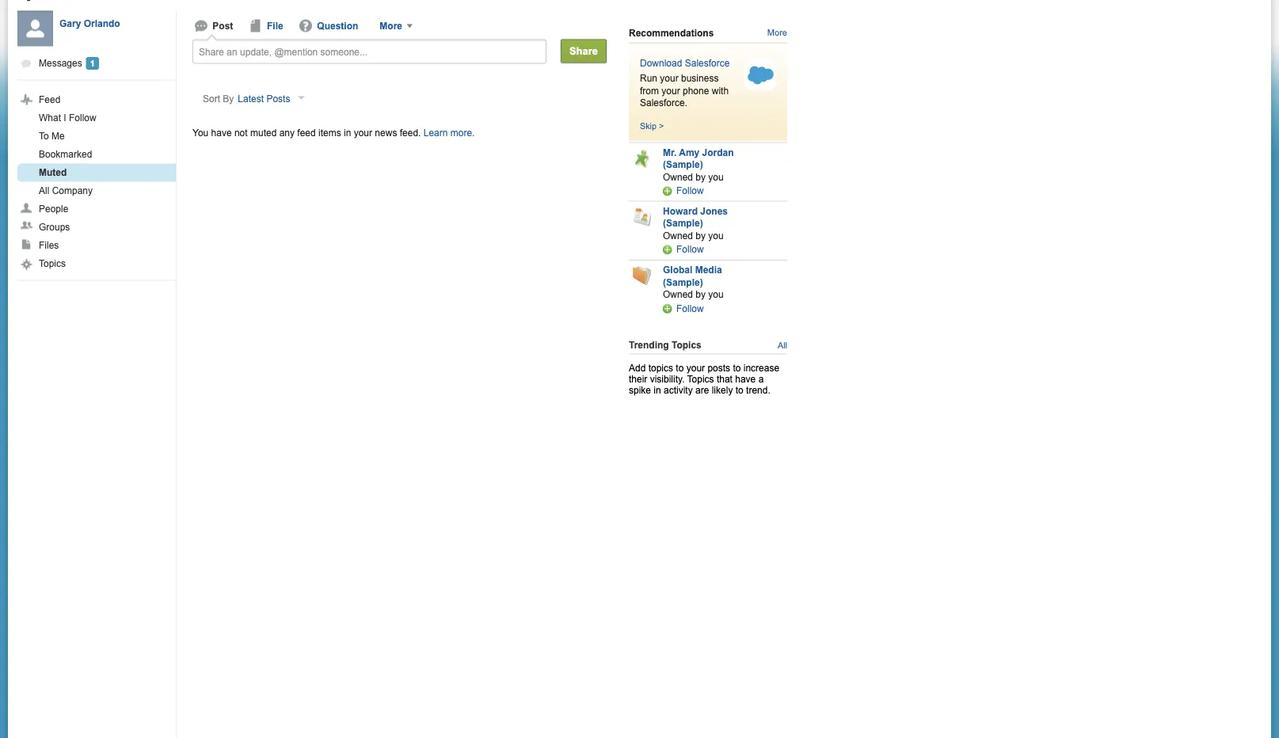 Task type: describe. For each thing, give the bounding box(es) containing it.
visibility.
[[650, 374, 685, 384]]

to
[[39, 131, 49, 141]]

i
[[64, 113, 66, 123]]

bookmarked link
[[17, 145, 176, 164]]

all company link
[[17, 182, 176, 200]]

gary orlando link
[[59, 18, 120, 29]]

follow inside the what i follow to me bookmarked muted all company
[[69, 113, 96, 123]]

0 horizontal spatial more link
[[368, 20, 422, 33]]

are
[[696, 385, 710, 395]]

business
[[682, 73, 719, 84]]

files link
[[17, 237, 176, 255]]

to right likely
[[736, 385, 744, 395]]

0 horizontal spatial more
[[380, 20, 403, 31]]

company
[[52, 185, 93, 196]]

(sample) inside "mr. amy jordan (sample) owned by you"
[[663, 159, 703, 170]]

question link
[[297, 19, 359, 33]]

me
[[52, 131, 65, 141]]

you for media
[[709, 289, 724, 300]]

follow for howard
[[677, 244, 704, 255]]

0 horizontal spatial in
[[344, 127, 351, 138]]

likely
[[712, 385, 733, 395]]

what
[[39, 113, 61, 123]]

owned for howard
[[663, 230, 693, 241]]

items
[[319, 127, 341, 138]]

file link
[[247, 19, 284, 33]]

post link
[[193, 19, 234, 42]]

gary orlando
[[59, 18, 120, 29]]

1 horizontal spatial more
[[768, 27, 788, 37]]

you have not muted any feed items in your news feed. learn more.
[[193, 127, 475, 138]]

1
[[90, 58, 95, 68]]

follow this contact to receive updates in your feed. image
[[663, 245, 673, 255]]

question
[[317, 20, 358, 31]]

a
[[759, 374, 764, 384]]

howard jones (sample) image
[[632, 207, 651, 226]]

with
[[712, 85, 729, 96]]

topics link
[[17, 255, 176, 273]]

run your business from your phone with salesforce.
[[640, 73, 729, 108]]

in inside add topics to your posts to increase their visibility. topics that have a spike in activity are likely to trend.
[[654, 385, 661, 395]]

more.
[[451, 127, 475, 138]]

jones
[[701, 206, 728, 216]]

follow this account to receive updates in your feed. image
[[663, 304, 673, 314]]

sort
[[203, 93, 220, 104]]

1 horizontal spatial more link
[[768, 27, 788, 39]]

1 vertical spatial all
[[778, 341, 788, 351]]

to me link
[[17, 127, 176, 145]]

media
[[696, 265, 722, 275]]

learn more. link
[[424, 127, 475, 138]]

latest
[[238, 93, 264, 104]]

your left news
[[354, 127, 372, 138]]

recommendations
[[629, 27, 714, 38]]

1 vertical spatial topics
[[672, 340, 702, 351]]

any
[[279, 127, 295, 138]]

that
[[717, 374, 733, 384]]

mr. amy jordan (sample) owned by you
[[663, 147, 734, 182]]

follow this lead to receive updates in your feed. image
[[663, 186, 673, 196]]

run
[[640, 73, 658, 84]]

file
[[267, 20, 283, 31]]

files
[[39, 240, 59, 251]]

follow for mr.
[[677, 185, 704, 196]]

follow link for howard jones (sample) owned by you
[[677, 244, 704, 255]]

messages
[[39, 58, 82, 69]]

you
[[193, 127, 209, 138]]

follow link for mr. amy jordan (sample) owned by you
[[677, 185, 704, 196]]

people link
[[17, 200, 176, 218]]

messages 1
[[39, 58, 95, 69]]

groups link
[[17, 218, 176, 237]]

people
[[39, 204, 68, 214]]

topics inside topics link
[[39, 258, 66, 269]]

all link
[[778, 340, 788, 352]]

by for jones
[[696, 230, 706, 241]]

post
[[213, 20, 233, 31]]

skip
[[640, 121, 657, 131]]

0 horizontal spatial have
[[211, 127, 232, 138]]

muted
[[39, 167, 67, 178]]

download salesforce link
[[640, 57, 777, 91]]

orlando
[[84, 18, 120, 29]]

howard
[[663, 206, 698, 216]]

trending topics
[[629, 340, 702, 351]]

sort by latest posts
[[203, 93, 290, 104]]

>
[[659, 121, 664, 131]]

learn
[[424, 127, 448, 138]]

feed link
[[17, 91, 176, 109]]

by
[[223, 93, 234, 104]]

add topics to your posts to increase their visibility. topics that have a spike in activity are likely to trend.
[[629, 363, 780, 395]]

your up salesforce.
[[662, 85, 680, 96]]

follow link for global media (sample) owned by you
[[677, 303, 704, 314]]

their
[[629, 374, 648, 384]]

topics
[[649, 363, 674, 373]]

(sample) for howard
[[663, 218, 703, 229]]

muted
[[250, 127, 277, 138]]

salesforce.
[[640, 98, 688, 108]]



Task type: vqa. For each thing, say whether or not it's contained in the screenshot.
(Sample) to the top
yes



Task type: locate. For each thing, give the bounding box(es) containing it.
trending
[[629, 340, 669, 351]]

(sample) down amy
[[663, 159, 703, 170]]

posts
[[708, 363, 731, 373]]

2 you from the top
[[709, 230, 724, 241]]

0 vertical spatial topics
[[39, 258, 66, 269]]

howard jones (sample) link
[[663, 206, 728, 229]]

global
[[663, 265, 693, 275]]

(sample) down "howard"
[[663, 218, 703, 229]]

from
[[640, 85, 659, 96]]

1 owned from the top
[[663, 172, 693, 182]]

add
[[629, 363, 646, 373]]

1 follow link from the top
[[677, 185, 704, 196]]

what i follow to me bookmarked muted all company
[[39, 113, 96, 196]]

increase
[[744, 363, 780, 373]]

not
[[235, 127, 248, 138]]

trend.
[[747, 385, 771, 395]]

in down visibility.
[[654, 385, 661, 395]]

mr. amy jordan (sample) link
[[663, 147, 734, 170]]

follow right follow this account to receive updates in your feed. image
[[677, 303, 704, 314]]

follow link
[[677, 185, 704, 196], [677, 244, 704, 255], [677, 303, 704, 314]]

you inside "mr. amy jordan (sample) owned by you"
[[709, 172, 724, 182]]

owned inside global media (sample) owned by you
[[663, 289, 693, 300]]

1 vertical spatial you
[[709, 230, 724, 241]]

in right the items on the top
[[344, 127, 351, 138]]

1 (sample) from the top
[[663, 159, 703, 170]]

topics up topics
[[672, 340, 702, 351]]

by for media
[[696, 289, 706, 300]]

1 horizontal spatial all
[[778, 341, 788, 351]]

by down the "global media (sample)" link
[[696, 289, 706, 300]]

1 vertical spatial by
[[696, 230, 706, 241]]

1 vertical spatial follow link
[[677, 244, 704, 255]]

3 (sample) from the top
[[663, 277, 703, 288]]

groups
[[39, 222, 70, 233]]

owned up follow this lead to receive updates in your feed. "image"
[[663, 172, 693, 182]]

gary
[[59, 18, 81, 29]]

2 vertical spatial by
[[696, 289, 706, 300]]

3 owned from the top
[[663, 289, 693, 300]]

your up are in the right of the page
[[687, 363, 705, 373]]

feed.
[[400, 127, 421, 138]]

by
[[696, 172, 706, 182], [696, 230, 706, 241], [696, 289, 706, 300]]

gary orlando image
[[17, 11, 53, 46]]

follow
[[69, 113, 96, 123], [677, 185, 704, 196], [677, 244, 704, 255], [677, 303, 704, 314]]

1 by from the top
[[696, 172, 706, 182]]

2 vertical spatial (sample)
[[663, 277, 703, 288]]

0 vertical spatial (sample)
[[663, 159, 703, 170]]

you for jones
[[709, 230, 724, 241]]

1 vertical spatial owned
[[663, 230, 693, 241]]

2 by from the top
[[696, 230, 706, 241]]

0 vertical spatial follow link
[[677, 185, 704, 196]]

1 horizontal spatial have
[[736, 374, 756, 384]]

2 vertical spatial follow link
[[677, 303, 704, 314]]

all up increase
[[778, 341, 788, 351]]

to up visibility.
[[676, 363, 684, 373]]

you inside global media (sample) owned by you
[[709, 289, 724, 300]]

follow right follow this lead to receive updates in your feed. "image"
[[677, 185, 704, 196]]

global media (sample) image
[[632, 266, 651, 285]]

global media (sample) link
[[663, 265, 722, 288]]

owned up follow this contact to receive updates in your feed. icon
[[663, 230, 693, 241]]

2 vertical spatial owned
[[663, 289, 693, 300]]

have inside add topics to your posts to increase their visibility. topics that have a spike in activity are likely to trend.
[[736, 374, 756, 384]]

2 follow link from the top
[[677, 244, 704, 255]]

0 vertical spatial have
[[211, 127, 232, 138]]

all
[[39, 185, 49, 196], [778, 341, 788, 351]]

messages link
[[17, 54, 86, 73]]

1 vertical spatial (sample)
[[663, 218, 703, 229]]

activity
[[664, 385, 693, 395]]

phone
[[683, 85, 710, 96]]

you down jones
[[709, 230, 724, 241]]

posts
[[267, 93, 290, 104]]

(sample) inside howard jones (sample) owned by you
[[663, 218, 703, 229]]

2 owned from the top
[[663, 230, 693, 241]]

(sample) down global
[[663, 277, 703, 288]]

you
[[709, 172, 724, 182], [709, 230, 724, 241], [709, 289, 724, 300]]

amy
[[679, 147, 700, 158]]

owned inside "mr. amy jordan (sample) owned by you"
[[663, 172, 693, 182]]

what i follow link
[[17, 109, 176, 127]]

(sample)
[[663, 159, 703, 170], [663, 218, 703, 229], [663, 277, 703, 288]]

3 by from the top
[[696, 289, 706, 300]]

0 horizontal spatial all
[[39, 185, 49, 196]]

download salesforce
[[640, 57, 730, 68]]

news
[[375, 127, 397, 138]]

to right posts
[[733, 363, 741, 373]]

mr.
[[663, 147, 677, 158]]

2 vertical spatial you
[[709, 289, 724, 300]]

0 vertical spatial owned
[[663, 172, 693, 182]]

global media (sample) owned by you
[[663, 265, 724, 300]]

by inside global media (sample) owned by you
[[696, 289, 706, 300]]

follow right i
[[69, 113, 96, 123]]

1 vertical spatial have
[[736, 374, 756, 384]]

have left not
[[211, 127, 232, 138]]

mr. amy jordan (sample) image
[[632, 148, 651, 167]]

have left a
[[736, 374, 756, 384]]

spike
[[629, 385, 651, 395]]

topics
[[39, 258, 66, 269], [672, 340, 702, 351], [688, 374, 714, 384]]

muted link
[[17, 164, 176, 182]]

topics down files
[[39, 258, 66, 269]]

(sample) inside global media (sample) owned by you
[[663, 277, 703, 288]]

2 (sample) from the top
[[663, 218, 703, 229]]

to
[[676, 363, 684, 373], [733, 363, 741, 373], [736, 385, 744, 395]]

(sample) for global
[[663, 277, 703, 288]]

by down mr. amy jordan (sample) link
[[696, 172, 706, 182]]

feed
[[39, 94, 61, 105]]

by inside howard jones (sample) owned by you
[[696, 230, 706, 241]]

salesforce
[[685, 57, 730, 68]]

bookmarked
[[39, 149, 92, 160]]

owned for global
[[663, 289, 693, 300]]

follow link right follow this account to receive updates in your feed. image
[[677, 303, 704, 314]]

None text field
[[199, 46, 540, 58]]

by inside "mr. amy jordan (sample) owned by you"
[[696, 172, 706, 182]]

jordan
[[703, 147, 734, 158]]

follow link right follow this lead to receive updates in your feed. "image"
[[677, 185, 704, 196]]

1 horizontal spatial in
[[654, 385, 661, 395]]

more
[[380, 20, 403, 31], [768, 27, 788, 37]]

skip > link
[[640, 121, 664, 131]]

you down media
[[709, 289, 724, 300]]

all inside the what i follow to me bookmarked muted all company
[[39, 185, 49, 196]]

in
[[344, 127, 351, 138], [654, 385, 661, 395]]

topics up are in the right of the page
[[688, 374, 714, 384]]

3 you from the top
[[709, 289, 724, 300]]

3 follow link from the top
[[677, 303, 704, 314]]

1 vertical spatial in
[[654, 385, 661, 395]]

by down howard jones (sample) link
[[696, 230, 706, 241]]

1 you from the top
[[709, 172, 724, 182]]

your
[[660, 73, 679, 84], [662, 85, 680, 96], [354, 127, 372, 138], [687, 363, 705, 373]]

have
[[211, 127, 232, 138], [736, 374, 756, 384]]

skip >
[[640, 121, 664, 131]]

topics inside add topics to your posts to increase their visibility. topics that have a spike in activity are likely to trend.
[[688, 374, 714, 384]]

0 vertical spatial all
[[39, 185, 49, 196]]

your down download
[[660, 73, 679, 84]]

0 vertical spatial by
[[696, 172, 706, 182]]

more link
[[368, 20, 422, 33], [768, 27, 788, 39]]

you inside howard jones (sample) owned by you
[[709, 230, 724, 241]]

your inside add topics to your posts to increase their visibility. topics that have a spike in activity are likely to trend.
[[687, 363, 705, 373]]

follow for global
[[677, 303, 704, 314]]

all down muted
[[39, 185, 49, 196]]

None button
[[561, 39, 607, 63]]

owned up follow this account to receive updates in your feed. image
[[663, 289, 693, 300]]

download
[[640, 57, 683, 68]]

0 vertical spatial you
[[709, 172, 724, 182]]

follow right follow this contact to receive updates in your feed. icon
[[677, 244, 704, 255]]

0 vertical spatial in
[[344, 127, 351, 138]]

follow link right follow this contact to receive updates in your feed. icon
[[677, 244, 704, 255]]

you down the jordan
[[709, 172, 724, 182]]

2 vertical spatial topics
[[688, 374, 714, 384]]

feed
[[297, 127, 316, 138]]

howard jones (sample) owned by you
[[663, 206, 728, 241]]

owned inside howard jones (sample) owned by you
[[663, 230, 693, 241]]



